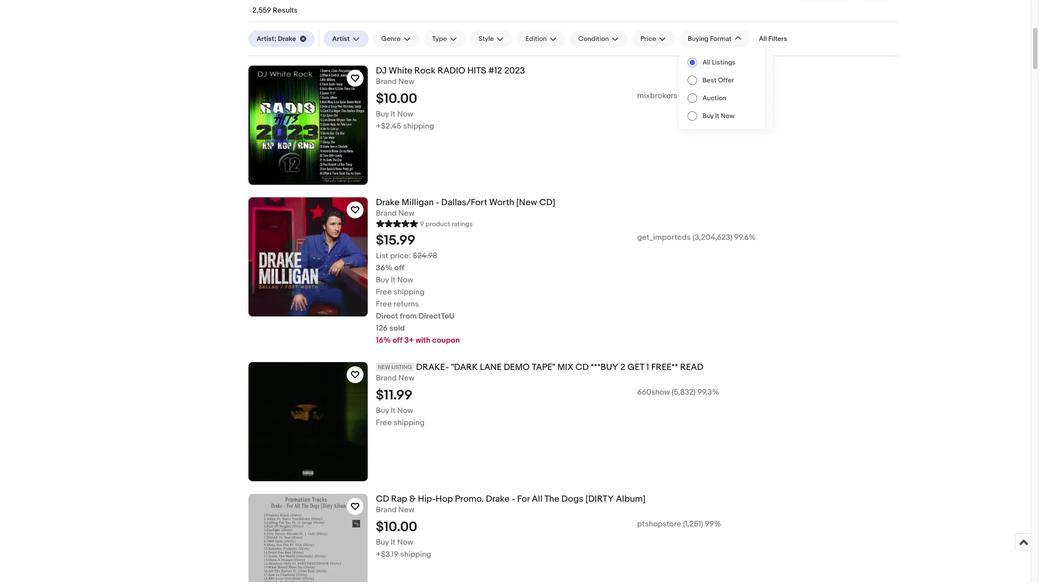 Task type: describe. For each thing, give the bounding box(es) containing it.
2,559
[[252, 6, 271, 15]]

$11.99 buy it now free shipping
[[376, 388, 425, 428]]

auction
[[703, 94, 727, 102]]

660show (5,832) 99.3%
[[637, 388, 719, 397]]

5.0 out of 5 stars. image
[[376, 218, 418, 228]]

$15.99 list price: $24.98 36% off buy it now free shipping free returns direct from directtou 126 sold 16% off 3+ with coupon
[[376, 233, 460, 346]]

hits
[[467, 66, 486, 76]]

- inside the cd rap & hip-hop promo. drake - for all the dogs [dirty album] brand new
[[512, 494, 515, 505]]

$24.98
[[413, 251, 437, 261]]

brand inside the cd rap & hip-hop promo. drake - for all the dogs [dirty album] brand new
[[376, 505, 397, 515]]

shipping for $10.00 buy it now +$2.45 shipping
[[403, 121, 434, 131]]

drake-
[[416, 362, 449, 373]]

album]
[[616, 494, 646, 505]]

all for all listings
[[703, 58, 711, 67]]

$11.99
[[376, 388, 413, 404]]

9
[[420, 220, 424, 228]]

0 vertical spatial off
[[394, 263, 404, 273]]

milligan
[[402, 198, 434, 208]]

shipping for $10.00 buy it now +$3.19 shipping
[[400, 550, 431, 560]]

shipping inside $15.99 list price: $24.98 36% off buy it now free shipping free returns direct from directtou 126 sold 16% off 3+ with coupon
[[394, 287, 425, 297]]

(5,832)
[[672, 388, 696, 397]]

$10.00 buy it now +$2.45 shipping
[[376, 91, 434, 131]]

$10.00 for $10.00 buy it now +$2.45 shipping
[[376, 91, 417, 107]]

&
[[409, 494, 416, 505]]

2,559 results
[[252, 6, 298, 15]]

99.6%
[[734, 233, 756, 243]]

ptshopstore
[[637, 519, 681, 529]]

tape"
[[532, 362, 555, 373]]

cd rap & hip-hop promo. drake - for all the dogs [dirty album] link
[[376, 494, 899, 505]]

drake inside the cd rap & hip-hop promo. drake - for all the dogs [dirty album] brand new
[[486, 494, 510, 505]]

free**
[[651, 362, 678, 373]]

drake- "dark lane demo tape" mix cd  ***buy 2 get 1 free** read image
[[248, 362, 367, 482]]

it for $11.99 buy it now free shipping
[[391, 406, 396, 416]]

new inside 'drake milligan - dallas/fort worth [new cd] brand new'
[[398, 208, 414, 218]]

new inside the cd rap & hip-hop promo. drake - for all the dogs [dirty album] brand new
[[398, 505, 414, 515]]

dj white rock radio hits #12 2023 brand new
[[376, 66, 525, 87]]

(1,251)
[[683, 519, 703, 529]]

buy it now link
[[679, 107, 766, 125]]

rap
[[391, 494, 407, 505]]

126
[[376, 324, 388, 334]]

it inside $15.99 list price: $24.98 36% off buy it now free shipping free returns direct from directtou 126 sold 16% off 3+ with coupon
[[391, 275, 396, 285]]

now for $10.00 buy it now +$2.45 shipping
[[397, 109, 413, 119]]

dj white rock radio hits #12 2023 image
[[248, 66, 367, 185]]

9 product ratings
[[420, 220, 473, 228]]

buying format button
[[679, 30, 751, 47]]

mix
[[558, 362, 574, 373]]

buy for $10.00 buy it now +$3.19 shipping
[[376, 538, 389, 548]]

get_importcds
[[637, 233, 691, 243]]

artist: drake link
[[248, 30, 315, 47]]

mixbrokers (1,359) 98.4%
[[637, 91, 726, 101]]

99.3%
[[697, 388, 719, 397]]

it down auction on the right top of page
[[715, 112, 719, 120]]

listings
[[712, 58, 736, 67]]

1 vertical spatial off
[[393, 336, 402, 346]]

98.4%
[[703, 91, 726, 101]]

***buy
[[591, 362, 618, 373]]

2
[[621, 362, 626, 373]]

ratings
[[452, 220, 473, 228]]

ptshopstore (1,251) 99%
[[637, 519, 721, 529]]

new left listing
[[378, 364, 390, 371]]

filters
[[769, 35, 787, 43]]

2023
[[504, 66, 525, 76]]

for
[[517, 494, 530, 505]]

all for all filters
[[759, 35, 767, 43]]

drake milligan - dallas/fort worth [new cd] image
[[248, 198, 367, 317]]

hip-
[[418, 494, 436, 505]]

drake milligan - dallas/fort worth [new cd] link
[[376, 198, 899, 208]]

results
[[273, 6, 298, 15]]

#12
[[488, 66, 502, 76]]

+$3.19
[[376, 550, 398, 560]]

9 product ratings link
[[376, 218, 473, 228]]

$10.00 for $10.00 buy it now +$3.19 shipping
[[376, 519, 417, 536]]

buy for $10.00 buy it now +$2.45 shipping
[[376, 109, 389, 119]]

list
[[376, 251, 388, 261]]

free inside $11.99 buy it now free shipping
[[376, 418, 392, 428]]

dj white rock radio hits #12 2023 link
[[376, 66, 899, 77]]

new down listing
[[398, 373, 414, 383]]

36%
[[376, 263, 393, 273]]

drake milligan - dallas/fort worth [new cd] brand new
[[376, 198, 555, 218]]

buy it now
[[703, 112, 735, 120]]

worth
[[489, 198, 514, 208]]

format
[[710, 35, 732, 43]]

dj
[[376, 66, 387, 76]]

(3,204,623)
[[693, 233, 733, 243]]

artist:
[[257, 35, 276, 43]]

drake inside 'drake milligan - dallas/fort worth [new cd] brand new'
[[376, 198, 400, 208]]

now for $10.00 buy it now +$3.19 shipping
[[397, 538, 413, 548]]

all filters
[[759, 35, 787, 43]]

3+
[[404, 336, 414, 346]]

new inside dj white rock radio hits #12 2023 brand new
[[398, 77, 414, 87]]

best offer link
[[679, 71, 766, 89]]

(1,359)
[[679, 91, 701, 101]]



Task type: vqa. For each thing, say whether or not it's contained in the screenshot.
Filters
yes



Task type: locate. For each thing, give the bounding box(es) containing it.
0 vertical spatial all
[[759, 35, 767, 43]]

drake up 5.0 out of 5 stars. "image"
[[376, 198, 400, 208]]

$10.00 inside $10.00 buy it now +$3.19 shipping
[[376, 519, 417, 536]]

1 $10.00 from the top
[[376, 91, 417, 107]]

buy down auction on the right top of page
[[703, 112, 714, 120]]

now inside $10.00 buy it now +$3.19 shipping
[[397, 538, 413, 548]]

free up direct
[[376, 299, 392, 309]]

buy for $11.99 buy it now free shipping
[[376, 406, 389, 416]]

- right milligan
[[436, 198, 439, 208]]

radio
[[438, 66, 465, 76]]

get
[[628, 362, 644, 373]]

it down $11.99
[[391, 406, 396, 416]]

2 free from the top
[[376, 299, 392, 309]]

3 free from the top
[[376, 418, 392, 428]]

hop
[[436, 494, 453, 505]]

2 horizontal spatial all
[[759, 35, 767, 43]]

1 horizontal spatial all
[[703, 58, 711, 67]]

now down $11.99
[[397, 406, 413, 416]]

cd inside the cd rap & hip-hop promo. drake - for all the dogs [dirty album] brand new
[[376, 494, 389, 505]]

1 vertical spatial all
[[703, 58, 711, 67]]

$10.00 inside $10.00 buy it now +$2.45 shipping
[[376, 91, 417, 107]]

0 horizontal spatial cd
[[376, 494, 389, 505]]

brand down dj
[[376, 77, 397, 87]]

now inside $11.99 buy it now free shipping
[[397, 406, 413, 416]]

new down milligan
[[398, 208, 414, 218]]

new
[[398, 77, 414, 87], [398, 208, 414, 218], [378, 364, 390, 371], [398, 373, 414, 383], [398, 505, 414, 515]]

shipping right +$2.45
[[403, 121, 434, 131]]

cd left rap
[[376, 494, 389, 505]]

$10.00 down white
[[376, 91, 417, 107]]

shipping inside $10.00 buy it now +$2.45 shipping
[[403, 121, 434, 131]]

1 horizontal spatial -
[[512, 494, 515, 505]]

shipping for $11.99 buy it now free shipping
[[394, 418, 425, 428]]

promo.
[[455, 494, 484, 505]]

1 vertical spatial drake
[[376, 198, 400, 208]]

buy inside $10.00 buy it now +$3.19 shipping
[[376, 538, 389, 548]]

16%
[[376, 336, 391, 346]]

$10.00 down rap
[[376, 519, 417, 536]]

2 vertical spatial all
[[532, 494, 543, 505]]

all right for
[[532, 494, 543, 505]]

1 horizontal spatial cd
[[576, 362, 589, 373]]

all filters button
[[755, 30, 791, 47]]

0 vertical spatial cd
[[576, 362, 589, 373]]

shipping down $11.99
[[394, 418, 425, 428]]

returns
[[394, 299, 419, 309]]

buy inside $11.99 buy it now free shipping
[[376, 406, 389, 416]]

buy up +$3.19
[[376, 538, 389, 548]]

- inside 'drake milligan - dallas/fort worth [new cd] brand new'
[[436, 198, 439, 208]]

brand inside new listing drake- "dark lane demo tape" mix cd  ***buy 2 get 1 free** read brand new
[[376, 373, 397, 383]]

it inside $10.00 buy it now +$2.45 shipping
[[391, 109, 396, 119]]

all left listings
[[703, 58, 711, 67]]

$10.00
[[376, 91, 417, 107], [376, 519, 417, 536]]

rock
[[414, 66, 436, 76]]

shipping inside $10.00 buy it now +$3.19 shipping
[[400, 550, 431, 560]]

2 $10.00 from the top
[[376, 519, 417, 536]]

dogs
[[561, 494, 584, 505]]

now down the auction "link"
[[721, 112, 735, 120]]

brand
[[376, 77, 397, 87], [376, 208, 397, 218], [376, 373, 397, 383], [376, 505, 397, 515]]

dallas/fort
[[441, 198, 487, 208]]

brand down listing
[[376, 373, 397, 383]]

read
[[680, 362, 704, 373]]

buy down $11.99
[[376, 406, 389, 416]]

it inside $10.00 buy it now +$3.19 shipping
[[391, 538, 396, 548]]

now
[[397, 109, 413, 119], [721, 112, 735, 120], [397, 275, 413, 285], [397, 406, 413, 416], [397, 538, 413, 548]]

it down 36% at the left top
[[391, 275, 396, 285]]

2 brand from the top
[[376, 208, 397, 218]]

new down white
[[398, 77, 414, 87]]

1 vertical spatial free
[[376, 299, 392, 309]]

it
[[391, 109, 396, 119], [715, 112, 719, 120], [391, 275, 396, 285], [391, 406, 396, 416], [391, 538, 396, 548]]

all left filters
[[759, 35, 767, 43]]

[new
[[516, 198, 537, 208]]

sold
[[389, 324, 405, 334]]

99%
[[705, 519, 721, 529]]

0 horizontal spatial all
[[532, 494, 543, 505]]

now up +$3.19
[[397, 538, 413, 548]]

all listings
[[703, 58, 736, 67]]

directtou
[[419, 311, 455, 321]]

cd rap & hip-hop promo. drake - for all the dogs [dirty album] image
[[248, 494, 367, 583]]

buy inside $10.00 buy it now +$2.45 shipping
[[376, 109, 389, 119]]

now up +$2.45
[[397, 109, 413, 119]]

2 horizontal spatial drake
[[486, 494, 510, 505]]

with
[[416, 336, 431, 346]]

new listing drake- "dark lane demo tape" mix cd  ***buy 2 get 1 free** read brand new
[[376, 362, 704, 383]]

now for $11.99 buy it now free shipping
[[397, 406, 413, 416]]

cd right mix
[[576, 362, 589, 373]]

1 horizontal spatial drake
[[376, 198, 400, 208]]

4 brand from the top
[[376, 505, 397, 515]]

shipping inside $11.99 buy it now free shipping
[[394, 418, 425, 428]]

best
[[703, 76, 717, 85]]

0 vertical spatial -
[[436, 198, 439, 208]]

shipping right +$3.19
[[400, 550, 431, 560]]

drake right artist:
[[278, 35, 296, 43]]

+$2.45
[[376, 121, 401, 131]]

buy inside $15.99 list price: $24.98 36% off buy it now free shipping free returns direct from directtou 126 sold 16% off 3+ with coupon
[[376, 275, 389, 285]]

buy up +$2.45
[[376, 109, 389, 119]]

artist: drake
[[257, 35, 296, 43]]

shipping up returns
[[394, 287, 425, 297]]

it inside $11.99 buy it now free shipping
[[391, 406, 396, 416]]

2 vertical spatial free
[[376, 418, 392, 428]]

1 brand from the top
[[376, 77, 397, 87]]

-
[[436, 198, 439, 208], [512, 494, 515, 505]]

1 vertical spatial $10.00
[[376, 519, 417, 536]]

cd inside new listing drake- "dark lane demo tape" mix cd  ***buy 2 get 1 free** read brand new
[[576, 362, 589, 373]]

mixbrokers
[[637, 91, 678, 101]]

free down $11.99
[[376, 418, 392, 428]]

it for $10.00 buy it now +$2.45 shipping
[[391, 109, 396, 119]]

off left 3+
[[393, 336, 402, 346]]

brand inside 'drake milligan - dallas/fort worth [new cd] brand new'
[[376, 208, 397, 218]]

0 vertical spatial $10.00
[[376, 91, 417, 107]]

product
[[425, 220, 450, 228]]

$15.99
[[376, 233, 416, 249]]

brand down rap
[[376, 505, 397, 515]]

brand up the $15.99 at the top of the page
[[376, 208, 397, 218]]

auction link
[[679, 89, 766, 107]]

free
[[376, 287, 392, 297], [376, 299, 392, 309], [376, 418, 392, 428]]

buying format
[[688, 35, 732, 43]]

cd
[[576, 362, 589, 373], [376, 494, 389, 505]]

1 vertical spatial cd
[[376, 494, 389, 505]]

price:
[[390, 251, 411, 261]]

coupon
[[432, 336, 460, 346]]

buy down 36% at the left top
[[376, 275, 389, 285]]

brand inside dj white rock radio hits #12 2023 brand new
[[376, 77, 397, 87]]

new down "&"
[[398, 505, 414, 515]]

buying
[[688, 35, 709, 43]]

1 free from the top
[[376, 287, 392, 297]]

cd]
[[539, 198, 555, 208]]

it up +$3.19
[[391, 538, 396, 548]]

0 horizontal spatial drake
[[278, 35, 296, 43]]

listing
[[392, 364, 412, 371]]

free down 36% at the left top
[[376, 287, 392, 297]]

all inside button
[[759, 35, 767, 43]]

3 brand from the top
[[376, 373, 397, 383]]

2 vertical spatial drake
[[486, 494, 510, 505]]

drake left for
[[486, 494, 510, 505]]

direct
[[376, 311, 398, 321]]

- left for
[[512, 494, 515, 505]]

drake inside artist: drake link
[[278, 35, 296, 43]]

all
[[759, 35, 767, 43], [703, 58, 711, 67], [532, 494, 543, 505]]

660show
[[637, 388, 670, 397]]

0 vertical spatial free
[[376, 287, 392, 297]]

get_importcds (3,204,623) 99.6%
[[637, 233, 756, 243]]

off down the "price:"
[[394, 263, 404, 273]]

all listings link
[[679, 54, 766, 71]]

all inside the cd rap & hip-hop promo. drake - for all the dogs [dirty album] brand new
[[532, 494, 543, 505]]

drake
[[278, 35, 296, 43], [376, 198, 400, 208], [486, 494, 510, 505]]

the
[[545, 494, 559, 505]]

0 horizontal spatial -
[[436, 198, 439, 208]]

from
[[400, 311, 417, 321]]

1
[[646, 362, 649, 373]]

0 vertical spatial drake
[[278, 35, 296, 43]]

now up returns
[[397, 275, 413, 285]]

it up +$2.45
[[391, 109, 396, 119]]

now inside $10.00 buy it now +$2.45 shipping
[[397, 109, 413, 119]]

$10.00 buy it now +$3.19 shipping
[[376, 519, 431, 560]]

it for $10.00 buy it now +$3.19 shipping
[[391, 538, 396, 548]]

1 vertical spatial -
[[512, 494, 515, 505]]

[dirty
[[586, 494, 614, 505]]

cd rap & hip-hop promo. drake - for all the dogs [dirty album] brand new
[[376, 494, 646, 515]]

now inside $15.99 list price: $24.98 36% off buy it now free shipping free returns direct from directtou 126 sold 16% off 3+ with coupon
[[397, 275, 413, 285]]

offer
[[718, 76, 734, 85]]



